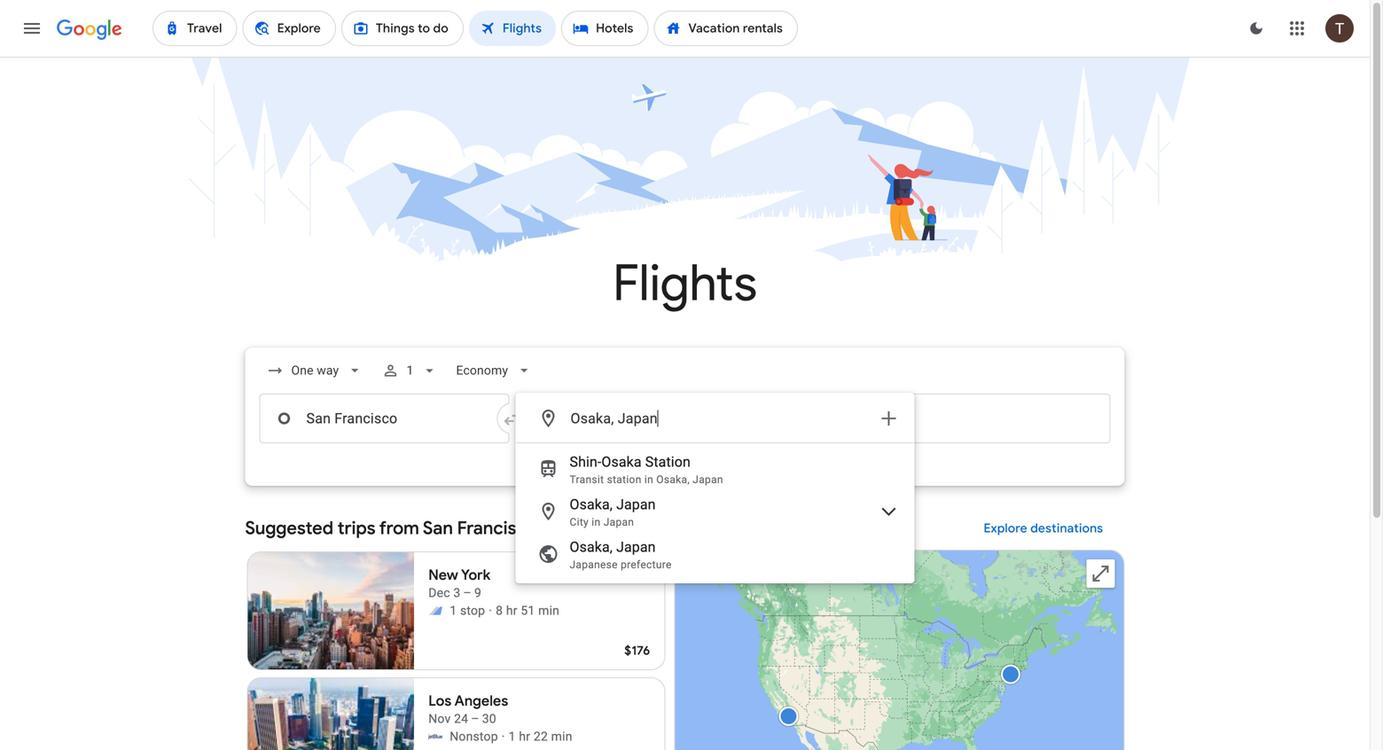 Task type: locate. For each thing, give the bounding box(es) containing it.
san
[[423, 517, 453, 540]]

0 vertical spatial hr
[[506, 604, 518, 618]]

list box
[[517, 443, 914, 583]]

0 vertical spatial  image
[[489, 602, 492, 620]]

explore destinations
[[984, 521, 1104, 537]]

Where else? text field
[[570, 397, 868, 440]]

1 stop
[[450, 604, 485, 618]]

1 horizontal spatial explore
[[984, 521, 1028, 537]]

hr right 8
[[506, 604, 518, 618]]

51
[[521, 604, 535, 618]]

$176
[[625, 643, 651, 659]]

176 US dollars text field
[[625, 643, 651, 659]]

explore left destinations
[[984, 521, 1028, 537]]

1 for 1
[[406, 363, 414, 378]]

osaka, up japanese
[[570, 539, 613, 556]]

flights
[[613, 252, 757, 315]]

in right city
[[592, 516, 601, 529]]

1 osaka, japan option from the top
[[517, 490, 914, 533]]

osaka, japan option down station
[[517, 490, 914, 533]]

los
[[429, 692, 452, 710]]

None text field
[[259, 394, 510, 443]]

2 horizontal spatial 1
[[509, 729, 516, 744]]

 image left 8
[[489, 602, 492, 620]]

2 osaka, japan option from the top
[[517, 533, 914, 576]]

osaka, inside osaka, japan city in japan
[[570, 496, 613, 513]]

1 vertical spatial explore
[[984, 521, 1028, 537]]

0 horizontal spatial  image
[[489, 602, 492, 620]]

osaka, japan option
[[517, 490, 914, 533], [517, 533, 914, 576]]

osaka, for osaka, japan city in japan
[[570, 496, 613, 513]]

1 vertical spatial hr
[[519, 729, 531, 744]]

japan
[[693, 474, 724, 486], [616, 496, 656, 513], [604, 516, 634, 529], [616, 539, 656, 556]]

japan inside shin-osaka station transit station in osaka, japan
[[693, 474, 724, 486]]

explore button
[[637, 466, 734, 502]]

None field
[[259, 355, 371, 387], [449, 355, 540, 387], [259, 355, 371, 387], [449, 355, 540, 387]]

list box inside enter your destination dialog
[[517, 443, 914, 583]]

angeles
[[455, 692, 508, 710]]

osaka,
[[657, 474, 690, 486], [570, 496, 613, 513], [570, 539, 613, 556]]

2 vertical spatial 1
[[509, 729, 516, 744]]

1 vertical spatial in
[[592, 516, 601, 529]]

0 vertical spatial min
[[538, 604, 560, 618]]

1 vertical spatial  image
[[502, 728, 505, 746]]

0 vertical spatial explore
[[676, 476, 719, 492]]

min
[[538, 604, 560, 618], [551, 729, 573, 744]]

osaka, japan option down explore button
[[517, 533, 914, 576]]

1 for 1 hr 22 min
[[509, 729, 516, 744]]

new
[[429, 566, 458, 584]]

0 vertical spatial in
[[645, 474, 654, 486]]

list box containing shin-osaka station
[[517, 443, 914, 583]]

toggle nearby airports for osaka, japan image
[[878, 501, 900, 522]]

osaka, down station
[[657, 474, 690, 486]]

1 vertical spatial 1
[[450, 604, 457, 618]]

min right 51
[[538, 604, 560, 618]]

hr
[[506, 604, 518, 618], [519, 729, 531, 744]]

Departure text field
[[823, 395, 1097, 443]]

explore
[[676, 476, 719, 492], [984, 521, 1028, 537]]

2 vertical spatial osaka,
[[570, 539, 613, 556]]

osaka, up city
[[570, 496, 613, 513]]

explore inside button
[[676, 476, 719, 492]]

stop
[[460, 604, 485, 618]]

 image
[[489, 602, 492, 620], [502, 728, 505, 746]]

0 horizontal spatial in
[[592, 516, 601, 529]]

explore down station
[[676, 476, 719, 492]]

from
[[379, 517, 419, 540]]

explore inside button
[[984, 521, 1028, 537]]

8
[[496, 604, 503, 618]]

0 horizontal spatial explore
[[676, 476, 719, 492]]

in right station
[[645, 474, 654, 486]]

8 hr 51 min
[[496, 604, 560, 618]]

station
[[607, 474, 642, 486]]

york
[[461, 566, 491, 584]]

min right 22
[[551, 729, 573, 744]]

in inside osaka, japan city in japan
[[592, 516, 601, 529]]

1 inside popup button
[[406, 363, 414, 378]]

1 vertical spatial min
[[551, 729, 573, 744]]

1 horizontal spatial in
[[645, 474, 654, 486]]

0 vertical spatial 1
[[406, 363, 414, 378]]

osaka, japan city in japan
[[570, 496, 656, 529]]

0 horizontal spatial hr
[[506, 604, 518, 618]]

japan inside 'osaka, japan japanese prefecture'
[[616, 539, 656, 556]]

1 horizontal spatial 1
[[450, 604, 457, 618]]

1 horizontal spatial hr
[[519, 729, 531, 744]]

0 vertical spatial osaka,
[[657, 474, 690, 486]]

1 horizontal spatial  image
[[502, 728, 505, 746]]

1
[[406, 363, 414, 378], [450, 604, 457, 618], [509, 729, 516, 744]]

hr left 22
[[519, 729, 531, 744]]

 image right nonstop
[[502, 728, 505, 746]]

in
[[645, 474, 654, 486], [592, 516, 601, 529]]

station
[[645, 454, 691, 470]]

osaka, for osaka, japan japanese prefecture
[[570, 539, 613, 556]]

1 button
[[375, 349, 446, 392]]

1 vertical spatial osaka,
[[570, 496, 613, 513]]

frontier and spirit image
[[429, 604, 443, 618]]

osaka, inside 'osaka, japan japanese prefecture'
[[570, 539, 613, 556]]

trips
[[338, 517, 376, 540]]

0 horizontal spatial 1
[[406, 363, 414, 378]]

suggested trips from san francisco region
[[245, 507, 1125, 750]]

suggested trips from san francisco
[[245, 517, 537, 540]]

japanese
[[570, 559, 618, 571]]

city
[[570, 516, 589, 529]]



Task type: vqa. For each thing, say whether or not it's contained in the screenshot.
Sun, Jan 14 Element on the bottom right of page
no



Task type: describe. For each thing, give the bounding box(es) containing it.
min for angeles
[[551, 729, 573, 744]]

3 – 9
[[454, 586, 482, 600]]

destination, select multiple airports image
[[878, 408, 900, 429]]

nonstop
[[450, 729, 498, 744]]

explore for explore
[[676, 476, 719, 492]]

jetblue image
[[429, 730, 443, 744]]

enter your destination dialog
[[516, 393, 915, 584]]

prefecture
[[621, 559, 672, 571]]

min for york
[[538, 604, 560, 618]]

change appearance image
[[1235, 7, 1278, 50]]

nov
[[429, 712, 451, 726]]

22
[[534, 729, 548, 744]]

transit
[[570, 474, 604, 486]]

hr for los angeles
[[519, 729, 531, 744]]

explore for explore destinations
[[984, 521, 1028, 537]]

new york dec 3 – 9
[[429, 566, 491, 600]]

1 hr 22 min
[[509, 729, 573, 744]]

 image for los angeles
[[502, 728, 505, 746]]

Flight search field
[[231, 348, 1139, 584]]

destinations
[[1031, 521, 1104, 537]]

 image for new york
[[489, 602, 492, 620]]

24 – 30
[[454, 712, 497, 726]]

hr for new york
[[506, 604, 518, 618]]

shin-osaka station option
[[517, 448, 914, 490]]

osaka, japan japanese prefecture
[[570, 539, 672, 571]]

osaka, inside shin-osaka station transit station in osaka, japan
[[657, 474, 690, 486]]

in inside shin-osaka station transit station in osaka, japan
[[645, 474, 654, 486]]

suggested
[[245, 517, 334, 540]]

osaka
[[602, 454, 642, 470]]

shin-
[[570, 454, 602, 470]]

francisco
[[457, 517, 537, 540]]

los angeles nov 24 – 30
[[429, 692, 508, 726]]

dec
[[429, 586, 450, 600]]

1 for 1 stop
[[450, 604, 457, 618]]

explore destinations button
[[963, 507, 1125, 550]]

main menu image
[[21, 18, 43, 39]]

shin-osaka station transit station in osaka, japan
[[570, 454, 724, 486]]



